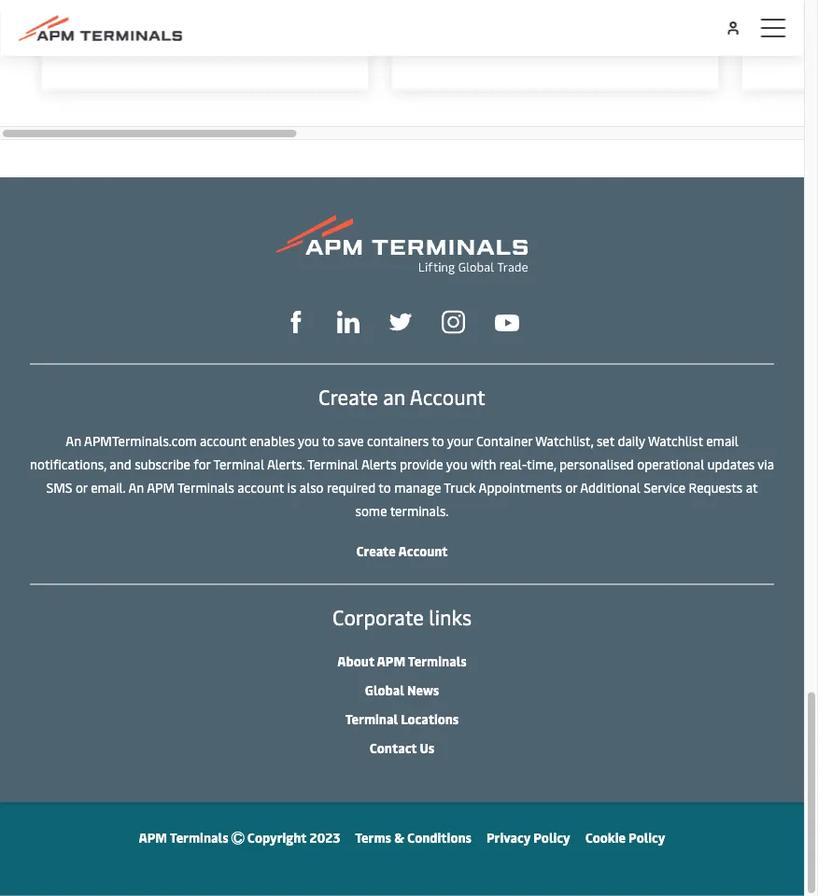 Task type: vqa. For each thing, say whether or not it's contained in the screenshot.
enables
yes



Task type: locate. For each thing, give the bounding box(es) containing it.
0 vertical spatial terminals
[[177, 479, 234, 497]]

required
[[327, 479, 376, 497]]

apm
[[147, 479, 175, 497], [377, 653, 406, 671], [139, 829, 167, 847]]

terminal
[[213, 456, 264, 474], [308, 456, 359, 474], [345, 711, 398, 729]]

0 vertical spatial an
[[66, 432, 81, 450]]

linkedin image
[[337, 312, 360, 334]]

instagram link
[[442, 309, 465, 334]]

sms
[[46, 479, 72, 497]]

about apm terminals link
[[338, 653, 467, 671]]

watchlist
[[648, 432, 703, 450]]

terms & conditions
[[355, 829, 472, 847]]

account up 'for'
[[200, 432, 246, 450]]

1 vertical spatial terminals
[[408, 653, 467, 671]]

account
[[410, 383, 486, 410], [398, 543, 448, 560]]

watchlist,
[[536, 432, 594, 450]]

1 horizontal spatial or
[[566, 479, 578, 497]]

0 vertical spatial apm
[[147, 479, 175, 497]]

email
[[706, 432, 739, 450]]

cookie policy link
[[585, 829, 666, 847]]

to
[[322, 432, 335, 450], [432, 432, 444, 450], [379, 479, 391, 497]]

at
[[746, 479, 758, 497]]

global news link
[[365, 682, 439, 700]]

terminals up news
[[408, 653, 467, 671]]

0 horizontal spatial or
[[76, 479, 88, 497]]

apm down subscribe
[[147, 479, 175, 497]]

about apm terminals
[[338, 653, 467, 671]]

account up your
[[410, 383, 486, 410]]

us
[[420, 740, 435, 758]]

via
[[758, 456, 774, 474]]

terminals left ⓒ
[[170, 829, 229, 847]]

1 vertical spatial create
[[356, 543, 396, 560]]

you
[[298, 432, 319, 450], [446, 456, 468, 474]]

personalised
[[560, 456, 634, 474]]

cookie policy
[[585, 829, 666, 847]]

to down alerts
[[379, 479, 391, 497]]

create up save
[[319, 383, 378, 410]]

an right email.
[[128, 479, 144, 497]]

some
[[355, 502, 387, 520]]

account left is
[[238, 479, 284, 497]]

operational
[[637, 456, 705, 474]]

2023
[[310, 829, 340, 847]]

0 vertical spatial account
[[410, 383, 486, 410]]

privacy policy link
[[487, 829, 570, 847]]

or right sms
[[76, 479, 88, 497]]

container
[[476, 432, 533, 450]]

privacy
[[487, 829, 531, 847]]

contact us
[[370, 740, 435, 758]]

create an account
[[319, 383, 486, 410]]

to left save
[[322, 432, 335, 450]]

appointments
[[479, 479, 562, 497]]

youtube image
[[495, 315, 519, 332]]

an up notifications,
[[66, 432, 81, 450]]

real-
[[500, 456, 527, 474]]

policy
[[534, 829, 570, 847], [629, 829, 666, 847]]

or
[[76, 479, 88, 497], [566, 479, 578, 497]]

1 vertical spatial you
[[446, 456, 468, 474]]

2 policy from the left
[[629, 829, 666, 847]]

time,
[[527, 456, 557, 474]]

fill 44 link
[[390, 309, 412, 334]]

you up alerts. at the left
[[298, 432, 319, 450]]

subscribe
[[135, 456, 191, 474]]

an apmterminals.com account enables you to save containers to your container watchlist, set daily watchlist email notifications, and subscribe for terminal alerts. terminal alerts provide you with real-time, personalised operational updates via sms or email. an apm terminals account is also required to manage truck appointments or additional service requests at some terminals.
[[30, 432, 774, 520]]

global news
[[365, 682, 439, 700]]

apm up global
[[377, 653, 406, 671]]

2 or from the left
[[566, 479, 578, 497]]

1 horizontal spatial policy
[[629, 829, 666, 847]]

account
[[200, 432, 246, 450], [238, 479, 284, 497]]

terminals
[[177, 479, 234, 497], [408, 653, 467, 671], [170, 829, 229, 847]]

create
[[319, 383, 378, 410], [356, 543, 396, 560]]

1 policy from the left
[[534, 829, 570, 847]]

corporate links
[[333, 603, 472, 631]]

policy right cookie
[[629, 829, 666, 847]]

terms & conditions link
[[355, 829, 472, 847]]

alerts.
[[267, 456, 305, 474]]

apm terminals ⓒ copyright 2023
[[139, 829, 340, 847]]

create account
[[356, 543, 448, 560]]

an
[[66, 432, 81, 450], [128, 479, 144, 497]]

create down some
[[356, 543, 396, 560]]

cookie
[[585, 829, 626, 847]]

0 horizontal spatial policy
[[534, 829, 570, 847]]

provide
[[400, 456, 443, 474]]

1 vertical spatial apm
[[377, 653, 406, 671]]

terms
[[355, 829, 391, 847]]

you up truck
[[446, 456, 468, 474]]

0 vertical spatial account
[[200, 432, 246, 450]]

is
[[287, 479, 296, 497]]

0 vertical spatial create
[[319, 383, 378, 410]]

1 horizontal spatial an
[[128, 479, 144, 497]]

0 horizontal spatial an
[[66, 432, 81, 450]]

apmterminals.com
[[84, 432, 197, 450]]

contact us link
[[370, 740, 435, 758]]

apmt footer logo image
[[277, 215, 528, 275]]

policy right privacy
[[534, 829, 570, 847]]

account down "terminals."
[[398, 543, 448, 560]]

0 vertical spatial you
[[298, 432, 319, 450]]

terminals down 'for'
[[177, 479, 234, 497]]

instagram image
[[442, 311, 465, 334]]

apm left ⓒ
[[139, 829, 167, 847]]

to left your
[[432, 432, 444, 450]]

copyright
[[247, 829, 307, 847]]

0 horizontal spatial to
[[322, 432, 335, 450]]

or down the personalised
[[566, 479, 578, 497]]



Task type: describe. For each thing, give the bounding box(es) containing it.
1 vertical spatial account
[[238, 479, 284, 497]]

1 horizontal spatial to
[[379, 479, 391, 497]]

facebook image
[[285, 312, 307, 334]]

notifications,
[[30, 456, 106, 474]]

terminal down global
[[345, 711, 398, 729]]

contact
[[370, 740, 417, 758]]

save
[[338, 432, 364, 450]]

create for create account
[[356, 543, 396, 560]]

create for create an account
[[319, 383, 378, 410]]

updates
[[708, 456, 755, 474]]

also
[[300, 479, 324, 497]]

corporate
[[333, 603, 424, 631]]

terminal right 'for'
[[213, 456, 264, 474]]

terminal locations
[[345, 711, 459, 729]]

2 horizontal spatial to
[[432, 432, 444, 450]]

read more
[[169, 23, 242, 43]]

daily
[[618, 432, 645, 450]]

service
[[644, 479, 686, 497]]

containers
[[367, 432, 429, 450]]

1 vertical spatial an
[[128, 479, 144, 497]]

set
[[597, 432, 615, 450]]

links
[[429, 603, 472, 631]]

twitter image
[[390, 312, 412, 334]]

&
[[394, 829, 404, 847]]

more
[[206, 23, 242, 43]]

read more link
[[42, 0, 369, 90]]

apm inside an apmterminals.com account enables you to save containers to your container watchlist, set daily watchlist email notifications, and subscribe for terminal alerts. terminal alerts provide you with real-time, personalised operational updates via sms or email. an apm terminals account is also required to manage truck appointments or additional service requests at some terminals.
[[147, 479, 175, 497]]

alerts
[[361, 456, 397, 474]]

policy for cookie policy
[[629, 829, 666, 847]]

for
[[194, 456, 211, 474]]

1 vertical spatial account
[[398, 543, 448, 560]]

email.
[[91, 479, 126, 497]]

shape link
[[285, 309, 307, 334]]

you tube link
[[495, 310, 519, 333]]

global
[[365, 682, 404, 700]]

locations
[[401, 711, 459, 729]]

terminal down save
[[308, 456, 359, 474]]

create account link
[[356, 543, 448, 560]]

1 horizontal spatial you
[[446, 456, 468, 474]]

read
[[169, 23, 203, 43]]

truck
[[444, 479, 476, 497]]

requests
[[689, 479, 743, 497]]

1 or from the left
[[76, 479, 88, 497]]

2 vertical spatial apm
[[139, 829, 167, 847]]

about
[[338, 653, 375, 671]]

news
[[407, 682, 439, 700]]

linkedin__x28_alt_x29__3_ link
[[337, 309, 360, 334]]

enables
[[250, 432, 295, 450]]

policy for privacy policy
[[534, 829, 570, 847]]

and
[[110, 456, 131, 474]]

privacy policy
[[487, 829, 570, 847]]

0 horizontal spatial you
[[298, 432, 319, 450]]

terminal locations link
[[345, 711, 459, 729]]

terminals.
[[390, 502, 449, 520]]

ⓒ
[[231, 829, 245, 847]]

conditions
[[407, 829, 472, 847]]

additional
[[580, 479, 641, 497]]

with
[[471, 456, 496, 474]]

an
[[383, 383, 406, 410]]

manage
[[394, 479, 441, 497]]

terminals inside an apmterminals.com account enables you to save containers to your container watchlist, set daily watchlist email notifications, and subscribe for terminal alerts. terminal alerts provide you with real-time, personalised operational updates via sms or email. an apm terminals account is also required to manage truck appointments or additional service requests at some terminals.
[[177, 479, 234, 497]]

your
[[447, 432, 473, 450]]

2 vertical spatial terminals
[[170, 829, 229, 847]]



